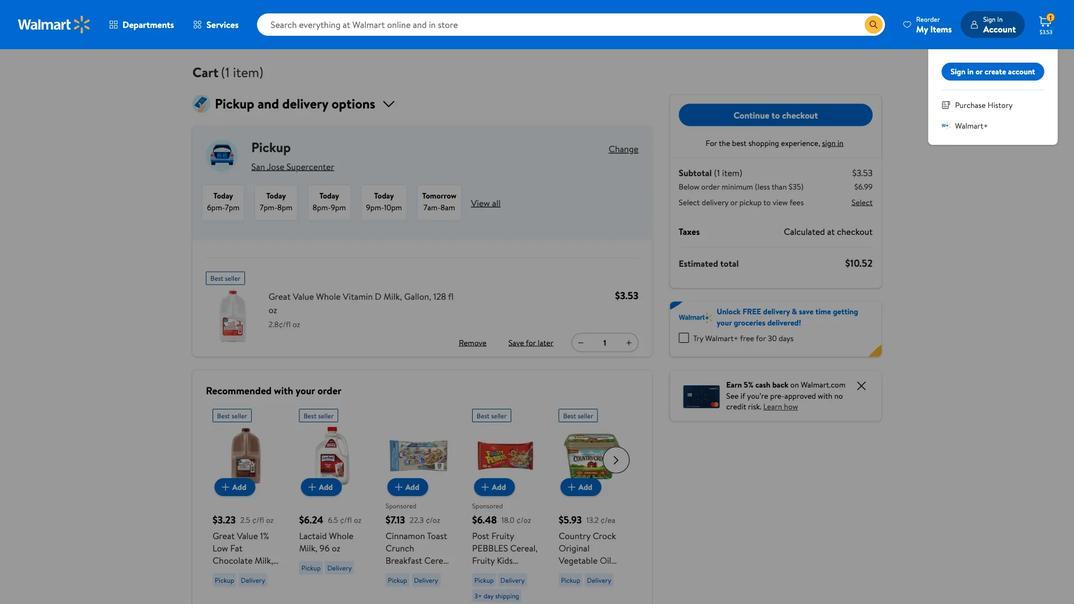Task type: vqa. For each thing, say whether or not it's contained in the screenshot.


Task type: describe. For each thing, give the bounding box(es) containing it.
$3.23 2.5 ¢/fl oz great value 1% low fat chocolate milk, gallon, 128 fl oz
[[213, 513, 274, 579]]

45
[[590, 567, 600, 579]]

try
[[694, 333, 704, 343]]

add button for $5.93
[[561, 478, 602, 496]]

0 horizontal spatial to
[[764, 197, 771, 208]]

$5.93 13.2 ¢/ea country crock original vegetable oil spread, 45 oz tub (refrigerated)
[[559, 513, 616, 604]]

save
[[799, 306, 814, 317]]

add for $3.23
[[232, 482, 246, 492]]

great value whole vitamin d milk, gallon, 128 fl oz, with add-on services, 2.8¢/fl oz, 1 in cart image
[[206, 290, 260, 343]]

1 horizontal spatial 1
[[1050, 13, 1052, 22]]

today for 10pm
[[374, 190, 394, 201]]

san
[[251, 160, 265, 173]]

save for later button
[[506, 334, 556, 352]]

1 vertical spatial order
[[318, 384, 342, 398]]

18.0
[[502, 514, 515, 525]]

seller for $3.23
[[232, 411, 247, 420]]

getting
[[833, 306, 859, 317]]

seller inside 'alert'
[[225, 274, 241, 283]]

select for select delivery or pickup to view fees
[[679, 197, 700, 208]]

pickup for $6.24
[[301, 563, 321, 573]]

0 horizontal spatial with
[[274, 384, 293, 398]]

history
[[988, 99, 1013, 110]]

8pm
[[277, 202, 293, 213]]

lactaid
[[299, 530, 327, 542]]

checkout for calculated at checkout
[[837, 226, 873, 238]]

whole inside great value whole vitamin d milk, gallon, 128 fl oz 2.8¢/fl oz
[[316, 290, 341, 302]]

fat
[[230, 542, 243, 554]]

delivery inside unlock free delivery & save time getting your groceries delivered!
[[763, 306, 790, 317]]

seller for $6.24
[[318, 411, 334, 420]]

add button for $6.24
[[301, 478, 342, 496]]

change button
[[609, 143, 639, 155]]

sign in link
[[822, 137, 846, 148]]

with inside see if you're pre-approved with no credit risk.
[[818, 390, 833, 401]]

below order minimum (less than $35)
[[679, 181, 804, 192]]

value inside $3.23 2.5 ¢/fl oz great value 1% low fat chocolate milk, gallon, 128 fl oz
[[237, 530, 258, 542]]

calculated
[[784, 226, 825, 238]]

gallon, inside $3.23 2.5 ¢/fl oz great value 1% low fat chocolate milk, gallon, 128 fl oz
[[213, 567, 240, 579]]

crock
[[593, 530, 616, 542]]

add to cart image for $6.24
[[306, 480, 319, 494]]

today for 7pm
[[213, 190, 233, 201]]

¢/fl for $3.23
[[252, 514, 264, 525]]

seller for $5.93
[[578, 411, 594, 420]]

1 vertical spatial $3.53
[[853, 167, 873, 179]]

credit
[[727, 401, 747, 412]]

delivery for 2.5
[[241, 575, 265, 585]]

decrease quantity great value whole vitamin d milk, gallon, 128 fl oz, current quantity 1 image
[[577, 338, 586, 347]]

search icon image
[[870, 20, 879, 29]]

subtotal
[[679, 167, 712, 179]]

for
[[706, 137, 717, 148]]

learn how link
[[764, 401, 798, 412]]

walmart image
[[18, 16, 91, 34]]

0 horizontal spatial $3.53
[[615, 289, 639, 303]]

&
[[792, 306, 797, 317]]

purchase history link
[[942, 99, 1045, 111]]

san jose supercenter
[[251, 160, 334, 173]]

fees
[[790, 197, 804, 208]]

banner containing unlock free delivery & save time getting your groceries delivered!
[[670, 302, 882, 357]]

continue to checkout
[[734, 109, 818, 121]]

0 vertical spatial fruity
[[492, 530, 514, 542]]

sponsored $6.48 18.0 ¢/oz post fruity pebbles cereal, fruity kids cereal, gluten free, 36 oz cereal bag
[[472, 501, 538, 604]]

oz up 2.8¢/fl
[[269, 304, 277, 316]]

$6.24 6.5 ¢/fl oz lactaid whole milk, 96 oz
[[299, 513, 362, 554]]

increase quantity great value whole vitamin d milk, gallon, 128 fl oz, current quantity 1 image
[[625, 338, 634, 347]]

sign in or create account button
[[942, 63, 1045, 81]]

8pm-
[[313, 202, 331, 213]]

pickup for $3.23
[[215, 575, 234, 585]]

(1 for subtotal
[[714, 167, 720, 179]]

whole inside $6.24 6.5 ¢/fl oz lactaid whole milk, 96 oz
[[329, 530, 354, 542]]

$6.24 group
[[299, 404, 366, 579]]

taxes
[[679, 226, 700, 238]]

view
[[773, 197, 788, 208]]

on
[[791, 379, 799, 390]]

best seller for $6.24
[[304, 411, 334, 420]]

1%
[[260, 530, 269, 542]]

oz inside sponsored $7.13 22.3 ¢/oz cinnamon toast crunch breakfast cereal, crispy cinnamon cereal, value bag, 32 oz
[[416, 591, 425, 604]]

add to cart image for $5.93
[[565, 480, 579, 494]]

$35)
[[789, 181, 804, 192]]

best seller alert
[[206, 267, 245, 285]]

128 inside great value whole vitamin d milk, gallon, 128 fl oz 2.8¢/fl oz
[[434, 290, 446, 302]]

delivery for $7.13
[[414, 575, 438, 585]]

spread,
[[559, 567, 588, 579]]

estimated total
[[679, 257, 739, 269]]

milk, inside $6.24 6.5 ¢/fl oz lactaid whole milk, 96 oz
[[299, 542, 318, 554]]

32
[[405, 591, 414, 604]]

in
[[998, 14, 1003, 24]]

2 horizontal spatial $3.53
[[1040, 28, 1053, 36]]

best for $5.93
[[563, 411, 576, 420]]

oz inside sponsored $6.48 18.0 ¢/oz post fruity pebbles cereal, fruity kids cereal, gluten free, 36 oz cereal bag
[[506, 579, 515, 591]]

sponsored for $6.48
[[472, 501, 503, 510]]

crispy
[[386, 567, 410, 579]]

best seller inside 'alert'
[[210, 274, 241, 283]]

oz up '1%'
[[266, 514, 274, 525]]

add for $5.93
[[579, 482, 593, 492]]

free
[[740, 333, 755, 343]]

than
[[772, 181, 787, 192]]

walmart.com
[[801, 379, 846, 390]]

how
[[784, 401, 798, 412]]

item) for subtotal (1 item)
[[722, 167, 743, 179]]

96
[[320, 542, 330, 554]]

my
[[917, 23, 928, 35]]

try walmart+ free for 30 days
[[694, 333, 794, 343]]

$6.48 group
[[472, 404, 539, 604]]

services button
[[184, 11, 248, 38]]

$6.24
[[299, 513, 324, 527]]

remove
[[459, 337, 487, 348]]

sponsored for $7.13
[[386, 501, 417, 510]]

vegetable
[[559, 554, 598, 567]]

items
[[931, 23, 952, 35]]

(less
[[755, 181, 770, 192]]

3+ day shipping
[[475, 591, 519, 600]]

$3.23 group
[[213, 404, 279, 591]]

walmart plus image
[[679, 313, 713, 324]]

breakfast
[[386, 554, 422, 567]]

22.3
[[410, 514, 424, 525]]

learn how
[[764, 401, 798, 412]]

pickup
[[740, 197, 762, 208]]

Walmart Site-Wide search field
[[257, 13, 885, 36]]

cereal, down breakfast
[[386, 579, 413, 591]]

add button inside $7.13 group
[[388, 478, 428, 496]]

low
[[213, 542, 228, 554]]

services
[[207, 18, 239, 31]]

tomorrow 7am-8am
[[422, 190, 457, 213]]

add to cart image for $3.23
[[219, 480, 232, 494]]

purchase history
[[955, 99, 1013, 110]]

cereal, up day
[[472, 567, 500, 579]]

7am-
[[424, 202, 441, 213]]

delivery for 6.5
[[328, 563, 352, 573]]

delivery for $6.48
[[501, 575, 525, 585]]

6pm-
[[207, 202, 225, 213]]

walmart+ image
[[942, 121, 951, 130]]

oz down '1%'
[[264, 567, 273, 579]]

oz inside $5.93 13.2 ¢/ea country crock original vegetable oil spread, 45 oz tub (refrigerated)
[[602, 567, 611, 579]]

5%
[[744, 379, 754, 390]]

oz right 2.8¢/fl
[[293, 319, 300, 330]]

(1 for cart
[[221, 63, 230, 81]]

capital one credit card image
[[683, 383, 720, 408]]

kids
[[497, 554, 513, 567]]

¢/oz for $6.48
[[517, 514, 531, 525]]

2.5
[[240, 514, 250, 525]]

6.5
[[328, 514, 338, 525]]



Task type: locate. For each thing, give the bounding box(es) containing it.
add inside $6.48 group
[[492, 482, 506, 492]]

2 vertical spatial value
[[415, 579, 437, 591]]

0 horizontal spatial or
[[731, 197, 738, 208]]

select for "select" button
[[852, 197, 873, 208]]

0 horizontal spatial great
[[213, 530, 235, 542]]

0 vertical spatial gallon,
[[404, 290, 431, 302]]

0 vertical spatial item)
[[233, 63, 264, 81]]

below
[[679, 181, 700, 192]]

0 vertical spatial your
[[717, 317, 732, 328]]

0 horizontal spatial milk,
[[255, 554, 273, 567]]

1 horizontal spatial value
[[293, 290, 314, 302]]

0 vertical spatial (1
[[221, 63, 230, 81]]

great up 2.8¢/fl
[[269, 290, 291, 302]]

1 vertical spatial gallon,
[[213, 567, 240, 579]]

¢/oz inside sponsored $7.13 22.3 ¢/oz cinnamon toast crunch breakfast cereal, crispy cinnamon cereal, value bag, 32 oz
[[426, 514, 440, 525]]

0 horizontal spatial gallon,
[[213, 567, 240, 579]]

4 add button from the left
[[474, 478, 515, 496]]

value right 32
[[415, 579, 437, 591]]

milk, right d
[[384, 290, 402, 302]]

Try Walmart+ free for 30 days checkbox
[[679, 333, 689, 343]]

0 horizontal spatial select
[[679, 197, 700, 208]]

item) for cart (1 item)
[[233, 63, 264, 81]]

best
[[210, 274, 223, 283], [217, 411, 230, 420], [304, 411, 317, 420], [477, 411, 490, 420], [563, 411, 576, 420]]

great inside $3.23 2.5 ¢/fl oz great value 1% low fat chocolate milk, gallon, 128 fl oz
[[213, 530, 235, 542]]

for right save
[[526, 337, 536, 348]]

0 horizontal spatial sign
[[951, 66, 966, 77]]

4 today from the left
[[374, 190, 394, 201]]

1 horizontal spatial walmart+
[[955, 120, 989, 131]]

2 horizontal spatial value
[[415, 579, 437, 591]]

gallon,
[[404, 290, 431, 302], [213, 567, 240, 579]]

next slide for horizontalscrollerrecommendations list image
[[603, 447, 630, 474]]

1 add button from the left
[[215, 478, 255, 496]]

you're
[[747, 390, 769, 401]]

groceries
[[734, 317, 766, 328]]

cereal,
[[510, 542, 538, 554], [425, 554, 452, 567], [472, 567, 500, 579], [386, 579, 413, 591]]

1 horizontal spatial with
[[818, 390, 833, 401]]

best seller inside $6.24 group
[[304, 411, 334, 420]]

0 horizontal spatial sponsored
[[386, 501, 417, 510]]

today up 8pm-
[[320, 190, 339, 201]]

1 vertical spatial fl
[[257, 567, 262, 579]]

free,
[[472, 579, 492, 591]]

pickup for $6.48
[[475, 575, 494, 585]]

2 select from the left
[[852, 197, 873, 208]]

¢/fl right 2.5
[[252, 514, 264, 525]]

1 horizontal spatial select
[[852, 197, 873, 208]]

0 horizontal spatial your
[[296, 384, 315, 398]]

no
[[835, 390, 843, 401]]

add button up $6.48
[[474, 478, 515, 496]]

select button
[[852, 197, 873, 208]]

milk, down '1%'
[[255, 554, 273, 567]]

0 horizontal spatial ¢/fl
[[252, 514, 264, 525]]

1 right in
[[1050, 13, 1052, 22]]

add button inside $3.23 group
[[215, 478, 255, 496]]

pickup down chocolate
[[215, 575, 234, 585]]

$6.99
[[855, 181, 873, 192]]

1 horizontal spatial for
[[756, 333, 766, 343]]

oil
[[600, 554, 612, 567]]

or for pickup
[[731, 197, 738, 208]]

account
[[1008, 66, 1036, 77]]

1 vertical spatial or
[[731, 197, 738, 208]]

change
[[609, 143, 639, 155]]

unlock
[[717, 306, 741, 317]]

pickup down vegetable at the right bottom of page
[[561, 575, 580, 585]]

1 vertical spatial checkout
[[837, 226, 873, 238]]

best inside $3.23 group
[[217, 411, 230, 420]]

add to cart image inside $5.93 "group"
[[565, 480, 579, 494]]

1 sponsored from the left
[[386, 501, 417, 510]]

add to cart image up $6.24
[[306, 480, 319, 494]]

0 vertical spatial checkout
[[782, 109, 818, 121]]

add inside $7.13 group
[[406, 482, 420, 492]]

fruity down 18.0
[[492, 530, 514, 542]]

best seller for $5.93
[[563, 411, 594, 420]]

4 add from the left
[[492, 482, 506, 492]]

0 vertical spatial walmart+
[[955, 120, 989, 131]]

risk.
[[748, 401, 762, 412]]

add for $6.24
[[319, 482, 333, 492]]

add up the 13.2
[[579, 482, 593, 492]]

fl inside great value whole vitamin d milk, gallon, 128 fl oz 2.8¢/fl oz
[[448, 290, 454, 302]]

pickup up bag,
[[388, 575, 407, 585]]

1 vertical spatial (1
[[714, 167, 720, 179]]

milk,
[[384, 290, 402, 302], [299, 542, 318, 554], [255, 554, 273, 567]]

2 add button from the left
[[301, 478, 342, 496]]

sign for or
[[951, 66, 966, 77]]

seller inside $6.48 group
[[491, 411, 507, 420]]

to right continue
[[772, 109, 780, 121]]

9pm-
[[366, 202, 384, 213]]

3 add from the left
[[406, 482, 420, 492]]

0 vertical spatial delivery
[[702, 197, 729, 208]]

view all button
[[471, 197, 501, 209]]

1 horizontal spatial checkout
[[837, 226, 873, 238]]

128 inside $3.23 2.5 ¢/fl oz great value 1% low fat chocolate milk, gallon, 128 fl oz
[[242, 567, 255, 579]]

sign inside button
[[951, 66, 966, 77]]

1 horizontal spatial delivery
[[763, 306, 790, 317]]

banner
[[670, 302, 882, 357]]

delivery down 96
[[328, 563, 352, 573]]

seller for sponsored
[[491, 411, 507, 420]]

5 add from the left
[[579, 482, 593, 492]]

0 horizontal spatial fl
[[257, 567, 262, 579]]

¢/ea
[[601, 514, 616, 525]]

1 vertical spatial value
[[237, 530, 258, 542]]

add button
[[215, 478, 255, 496], [301, 478, 342, 496], [388, 478, 428, 496], [474, 478, 515, 496], [561, 478, 602, 496]]

bag,
[[386, 591, 403, 604]]

or left create in the top of the page
[[976, 66, 983, 77]]

estimated
[[679, 257, 718, 269]]

supercenter
[[287, 160, 334, 173]]

0 vertical spatial order
[[702, 181, 720, 192]]

earn 5% cash back on walmart.com
[[727, 379, 846, 390]]

checkout
[[782, 109, 818, 121], [837, 226, 873, 238]]

continue to checkout button
[[679, 104, 873, 126]]

best
[[732, 137, 747, 148]]

add button inside $5.93 "group"
[[561, 478, 602, 496]]

(refrigerated)
[[559, 591, 614, 604]]

1 add to cart image from the left
[[219, 480, 232, 494]]

today inside 'today 8pm-9pm'
[[320, 190, 339, 201]]

0 vertical spatial fl
[[448, 290, 454, 302]]

0 horizontal spatial add to cart image
[[219, 480, 232, 494]]

¢/oz inside sponsored $6.48 18.0 ¢/oz post fruity pebbles cereal, fruity kids cereal, gluten free, 36 oz cereal bag
[[517, 514, 531, 525]]

add button up 2.5
[[215, 478, 255, 496]]

1 vertical spatial 1
[[604, 337, 607, 348]]

seller inside $6.24 group
[[318, 411, 334, 420]]

add up 22.3
[[406, 482, 420, 492]]

back
[[773, 379, 789, 390]]

36
[[494, 579, 504, 591]]

1 horizontal spatial or
[[976, 66, 983, 77]]

1 vertical spatial 128
[[242, 567, 255, 579]]

to
[[772, 109, 780, 121], [764, 197, 771, 208]]

fl inside $3.23 2.5 ¢/fl oz great value 1% low fat chocolate milk, gallon, 128 fl oz
[[257, 567, 262, 579]]

1 horizontal spatial ¢/fl
[[340, 514, 352, 525]]

1 ¢/oz from the left
[[426, 514, 440, 525]]

seller inside $5.93 "group"
[[578, 411, 594, 420]]

1 horizontal spatial (1
[[714, 167, 720, 179]]

sign for account
[[984, 14, 996, 24]]

seller inside $3.23 group
[[232, 411, 247, 420]]

1 vertical spatial fruity
[[472, 554, 495, 567]]

1 right decrease quantity great value whole vitamin d milk, gallon, 128 fl oz, current quantity 1 icon
[[604, 337, 607, 348]]

value inside sponsored $7.13 22.3 ¢/oz cinnamon toast crunch breakfast cereal, crispy cinnamon cereal, value bag, 32 oz
[[415, 579, 437, 591]]

sign left in
[[984, 14, 996, 24]]

0 vertical spatial value
[[293, 290, 314, 302]]

add inside $6.24 group
[[319, 482, 333, 492]]

pickup for $7.13
[[388, 575, 407, 585]]

continue
[[734, 109, 770, 121]]

cinnamon up 32
[[412, 567, 452, 579]]

crunch
[[386, 542, 414, 554]]

1 horizontal spatial sponsored
[[472, 501, 503, 510]]

add button up 22.3
[[388, 478, 428, 496]]

walmart+ right the try on the bottom of page
[[706, 333, 739, 343]]

1 horizontal spatial ¢/oz
[[517, 514, 531, 525]]

pickup inside $6.24 group
[[301, 563, 321, 573]]

reorder
[[917, 14, 940, 24]]

¢/oz right 18.0
[[517, 514, 531, 525]]

the
[[719, 137, 730, 148]]

add to cart image up $7.13
[[392, 480, 406, 494]]

add to cart image
[[392, 480, 406, 494], [479, 480, 492, 494]]

0 vertical spatial whole
[[316, 290, 341, 302]]

add to cart image inside $6.48 group
[[479, 480, 492, 494]]

pickup left 36 on the bottom left of the page
[[475, 575, 494, 585]]

1 horizontal spatial add to cart image
[[479, 480, 492, 494]]

2 today from the left
[[266, 190, 286, 201]]

add up '6.5'
[[319, 482, 333, 492]]

1 today from the left
[[213, 190, 233, 201]]

best for $6.24
[[304, 411, 317, 420]]

add up 2.5
[[232, 482, 246, 492]]

0 vertical spatial 1
[[1050, 13, 1052, 22]]

1 vertical spatial walmart+
[[706, 333, 739, 343]]

free
[[743, 306, 761, 317]]

$3.23
[[213, 513, 236, 527]]

subtotal (1 item)
[[679, 167, 743, 179]]

walmart+ link
[[942, 120, 1045, 132]]

walmart+ inside banner
[[706, 333, 739, 343]]

for inside button
[[526, 337, 536, 348]]

with left no
[[818, 390, 833, 401]]

1 vertical spatial sign
[[951, 66, 966, 77]]

value left vitamin
[[293, 290, 314, 302]]

with
[[274, 384, 293, 398], [818, 390, 833, 401]]

checkout right at
[[837, 226, 873, 238]]

best inside $6.24 group
[[304, 411, 317, 420]]

1 vertical spatial your
[[296, 384, 315, 398]]

2 ¢/oz from the left
[[517, 514, 531, 525]]

oz right '6.5'
[[354, 514, 362, 525]]

fl
[[448, 290, 454, 302], [257, 567, 262, 579]]

3 today from the left
[[320, 190, 339, 201]]

$3.53 right account
[[1040, 28, 1053, 36]]

1 horizontal spatial order
[[702, 181, 720, 192]]

0 horizontal spatial item)
[[233, 63, 264, 81]]

2 sponsored from the left
[[472, 501, 503, 510]]

walmart+ down purchase
[[955, 120, 989, 131]]

to left view
[[764, 197, 771, 208]]

select down $6.99 at right top
[[852, 197, 873, 208]]

add to cart image inside $6.24 group
[[306, 480, 319, 494]]

today 9pm-10pm
[[366, 190, 402, 213]]

0 horizontal spatial checkout
[[782, 109, 818, 121]]

2 add to cart image from the left
[[479, 480, 492, 494]]

add button up $6.24
[[301, 478, 342, 496]]

add inside $5.93 "group"
[[579, 482, 593, 492]]

best inside $5.93 "group"
[[563, 411, 576, 420]]

in left create in the top of the page
[[968, 66, 974, 77]]

delivery up shipping
[[501, 575, 525, 585]]

¢/fl inside $6.24 6.5 ¢/fl oz lactaid whole milk, 96 oz
[[340, 514, 352, 525]]

if
[[741, 390, 746, 401]]

pickup down 96
[[301, 563, 321, 573]]

0 horizontal spatial for
[[526, 337, 536, 348]]

1 vertical spatial to
[[764, 197, 771, 208]]

2 ¢/fl from the left
[[340, 514, 352, 525]]

select down below
[[679, 197, 700, 208]]

or for create
[[976, 66, 983, 77]]

delivery down oil
[[587, 575, 611, 585]]

cinnamon down $7.13
[[386, 530, 425, 542]]

add up 18.0
[[492, 482, 506, 492]]

0 vertical spatial sign
[[984, 14, 996, 24]]

best seller inside $6.48 group
[[477, 411, 507, 420]]

sponsored inside sponsored $6.48 18.0 ¢/oz post fruity pebbles cereal, fruity kids cereal, gluten free, 36 oz cereal bag
[[472, 501, 503, 510]]

view
[[471, 197, 490, 209]]

gallon, right d
[[404, 290, 431, 302]]

today for 9pm
[[320, 190, 339, 201]]

oz right 32
[[416, 591, 425, 604]]

oz right 36 on the bottom left of the page
[[506, 579, 515, 591]]

today up 7pm-
[[266, 190, 286, 201]]

pickup up jose
[[251, 138, 291, 157]]

0 vertical spatial in
[[968, 66, 974, 77]]

1 ¢/fl from the left
[[252, 514, 264, 525]]

0 horizontal spatial delivery
[[702, 197, 729, 208]]

$7.13 group
[[386, 404, 452, 604]]

sign up purchase
[[951, 66, 966, 77]]

$5.93
[[559, 513, 582, 527]]

1 horizontal spatial item)
[[722, 167, 743, 179]]

sign
[[822, 137, 836, 148]]

add button for sponsored
[[474, 478, 515, 496]]

0 horizontal spatial (1
[[221, 63, 230, 81]]

today for 8pm
[[266, 190, 286, 201]]

delivery inside $5.93 "group"
[[587, 575, 611, 585]]

1 horizontal spatial $3.53
[[853, 167, 873, 179]]

or down minimum
[[731, 197, 738, 208]]

best inside $6.48 group
[[477, 411, 490, 420]]

delivery down minimum
[[702, 197, 729, 208]]

1 add from the left
[[232, 482, 246, 492]]

whole left vitamin
[[316, 290, 341, 302]]

sign
[[984, 14, 996, 24], [951, 66, 966, 77]]

¢/fl inside $3.23 2.5 ¢/fl oz great value 1% low fat chocolate milk, gallon, 128 fl oz
[[252, 514, 264, 525]]

0 vertical spatial $3.53
[[1040, 28, 1053, 36]]

2 add to cart image from the left
[[306, 480, 319, 494]]

add for sponsored
[[492, 482, 506, 492]]

great inside great value whole vitamin d milk, gallon, 128 fl oz 2.8¢/fl oz
[[269, 290, 291, 302]]

0 vertical spatial cinnamon
[[386, 530, 425, 542]]

save for later
[[509, 337, 554, 348]]

1 horizontal spatial great
[[269, 290, 291, 302]]

checkout for continue to checkout
[[782, 109, 818, 121]]

day
[[484, 591, 494, 600]]

2 vertical spatial $3.53
[[615, 289, 639, 303]]

pre-
[[770, 390, 785, 401]]

today inside today 9pm-10pm
[[374, 190, 394, 201]]

in right sign
[[838, 137, 844, 148]]

2 add from the left
[[319, 482, 333, 492]]

1 horizontal spatial your
[[717, 317, 732, 328]]

1 horizontal spatial milk,
[[299, 542, 318, 554]]

$3.53 up $6.99 at right top
[[853, 167, 873, 179]]

value inside great value whole vitamin d milk, gallon, 128 fl oz 2.8¢/fl oz
[[293, 290, 314, 302]]

0 horizontal spatial walmart+
[[706, 333, 739, 343]]

$5.93 group
[[559, 404, 625, 604]]

or inside button
[[976, 66, 983, 77]]

add inside $3.23 group
[[232, 482, 246, 492]]

sponsored up $7.13
[[386, 501, 417, 510]]

oz right 96
[[332, 542, 340, 554]]

add to cart image inside $3.23 group
[[219, 480, 232, 494]]

milk, inside great value whole vitamin d milk, gallon, 128 fl oz 2.8¢/fl oz
[[384, 290, 402, 302]]

(1 right cart
[[221, 63, 230, 81]]

for left 30
[[756, 333, 766, 343]]

cereal, down toast
[[425, 554, 452, 567]]

add button inside $6.48 group
[[474, 478, 515, 496]]

delivered!
[[768, 317, 801, 328]]

for
[[756, 333, 766, 343], [526, 337, 536, 348]]

1 horizontal spatial 128
[[434, 290, 446, 302]]

3 add to cart image from the left
[[565, 480, 579, 494]]

5 add button from the left
[[561, 478, 602, 496]]

learn
[[764, 401, 782, 412]]

add
[[232, 482, 246, 492], [319, 482, 333, 492], [406, 482, 420, 492], [492, 482, 506, 492], [579, 482, 593, 492]]

1 vertical spatial great
[[213, 530, 235, 542]]

add to cart image up $6.48
[[479, 480, 492, 494]]

delivery down chocolate
[[241, 575, 265, 585]]

add button inside $6.24 group
[[301, 478, 342, 496]]

add to cart image inside $7.13 group
[[392, 480, 406, 494]]

1 horizontal spatial gallon,
[[404, 290, 431, 302]]

delivery up 32
[[414, 575, 438, 585]]

pickup inside $3.23 group
[[215, 575, 234, 585]]

best seller inside $5.93 "group"
[[563, 411, 594, 420]]

1 horizontal spatial to
[[772, 109, 780, 121]]

in inside button
[[968, 66, 974, 77]]

0 horizontal spatial 128
[[242, 567, 255, 579]]

today inside today 6pm-7pm
[[213, 190, 233, 201]]

checkout up experience,
[[782, 109, 818, 121]]

sponsored inside sponsored $7.13 22.3 ¢/oz cinnamon toast crunch breakfast cereal, crispy cinnamon cereal, value bag, 32 oz
[[386, 501, 417, 510]]

milk, inside $3.23 2.5 ¢/fl oz great value 1% low fat chocolate milk, gallon, 128 fl oz
[[255, 554, 273, 567]]

$7.13
[[386, 513, 405, 527]]

total
[[721, 257, 739, 269]]

best for $3.23
[[217, 411, 230, 420]]

tub
[[559, 579, 572, 591]]

0 horizontal spatial value
[[237, 530, 258, 542]]

Search search field
[[257, 13, 885, 36]]

great down $3.23
[[213, 530, 235, 542]]

0 horizontal spatial in
[[838, 137, 844, 148]]

minimum
[[722, 181, 753, 192]]

1 vertical spatial cinnamon
[[412, 567, 452, 579]]

2 horizontal spatial milk,
[[384, 290, 402, 302]]

0 vertical spatial to
[[772, 109, 780, 121]]

1 vertical spatial in
[[838, 137, 844, 148]]

¢/oz right 22.3
[[426, 514, 440, 525]]

add to cart image
[[219, 480, 232, 494], [306, 480, 319, 494], [565, 480, 579, 494]]

$3.53 up increase quantity great value whole vitamin d milk, gallon, 128 fl oz, current quantity 1 icon in the bottom right of the page
[[615, 289, 639, 303]]

sign in account
[[984, 14, 1016, 35]]

in
[[968, 66, 974, 77], [838, 137, 844, 148]]

pickup inside $5.93 "group"
[[561, 575, 580, 585]]

oz right 45
[[602, 567, 611, 579]]

best seller for $3.23
[[217, 411, 247, 420]]

30
[[768, 333, 777, 343]]

purchase
[[955, 99, 986, 110]]

pickup
[[251, 138, 291, 157], [301, 563, 321, 573], [215, 575, 234, 585], [388, 575, 407, 585], [475, 575, 494, 585], [561, 575, 580, 585]]

1 vertical spatial delivery
[[763, 306, 790, 317]]

delivery inside $3.23 group
[[241, 575, 265, 585]]

today 7pm-8pm
[[260, 190, 293, 213]]

best inside 'alert'
[[210, 274, 223, 283]]

delivery left &
[[763, 306, 790, 317]]

0 horizontal spatial 1
[[604, 337, 607, 348]]

0 vertical spatial 128
[[434, 290, 446, 302]]

1 horizontal spatial add to cart image
[[306, 480, 319, 494]]

original
[[559, 542, 590, 554]]

1 select from the left
[[679, 197, 700, 208]]

delivery for 13.2
[[587, 575, 611, 585]]

today up 6pm-
[[213, 190, 233, 201]]

whole down '6.5'
[[329, 530, 354, 542]]

sponsored up $6.48
[[472, 501, 503, 510]]

pickup inside $6.48 group
[[475, 575, 494, 585]]

with right recommended
[[274, 384, 293, 398]]

1 horizontal spatial sign
[[984, 14, 996, 24]]

add button for $3.23
[[215, 478, 255, 496]]

¢/oz for $7.13
[[426, 514, 440, 525]]

pickup for $5.93
[[561, 575, 580, 585]]

best for sponsored
[[477, 411, 490, 420]]

¢/fl for $6.24
[[340, 514, 352, 525]]

pickup inside $7.13 group
[[388, 575, 407, 585]]

item)
[[233, 63, 264, 81], [722, 167, 743, 179]]

reorder my items
[[917, 14, 952, 35]]

3 add button from the left
[[388, 478, 428, 496]]

gallon, down low
[[213, 567, 240, 579]]

value down 2.5
[[237, 530, 258, 542]]

tomorrow
[[422, 190, 457, 201]]

dismiss capital one banner image
[[855, 379, 869, 393]]

0 horizontal spatial add to cart image
[[392, 480, 406, 494]]

gallon, inside great value whole vitamin d milk, gallon, 128 fl oz 2.8¢/fl oz
[[404, 290, 431, 302]]

1 vertical spatial whole
[[329, 530, 354, 542]]

cereal, up gluten
[[510, 542, 538, 554]]

add button up the $5.93
[[561, 478, 602, 496]]

1 horizontal spatial fl
[[448, 290, 454, 302]]

sign inside sign in account
[[984, 14, 996, 24]]

0 horizontal spatial ¢/oz
[[426, 514, 440, 525]]

3+
[[475, 591, 482, 600]]

sign in or create account
[[951, 66, 1036, 77]]

0 horizontal spatial order
[[318, 384, 342, 398]]

today up 10pm
[[374, 190, 394, 201]]

¢/fl right '6.5'
[[340, 514, 352, 525]]

best seller for sponsored
[[477, 411, 507, 420]]

cereal
[[472, 591, 498, 604]]

item) up minimum
[[722, 167, 743, 179]]

milk, left 96
[[299, 542, 318, 554]]

delivery inside $6.24 group
[[328, 563, 352, 573]]

cinnamon
[[386, 530, 425, 542], [412, 567, 452, 579]]

fruity left kids
[[472, 554, 495, 567]]

item) right cart
[[233, 63, 264, 81]]

delivery inside $6.48 group
[[501, 575, 525, 585]]

best seller inside $3.23 group
[[217, 411, 247, 420]]

or
[[976, 66, 983, 77], [731, 197, 738, 208]]

bag
[[500, 591, 514, 604]]

calculated at checkout
[[784, 226, 873, 238]]

8am
[[441, 202, 455, 213]]

0 vertical spatial or
[[976, 66, 983, 77]]

add to cart image up $3.23
[[219, 480, 232, 494]]

1 add to cart image from the left
[[392, 480, 406, 494]]

great value whole vitamin d milk, gallon, 128 fl oz link
[[269, 290, 461, 316]]

(1 right the subtotal
[[714, 167, 720, 179]]

unlock free delivery & save time getting your groceries delivered!
[[717, 306, 859, 328]]

10pm
[[384, 202, 402, 213]]

select
[[679, 197, 700, 208], [852, 197, 873, 208]]

2 horizontal spatial add to cart image
[[565, 480, 579, 494]]

2.8¢/fl
[[269, 319, 291, 330]]

1 horizontal spatial in
[[968, 66, 974, 77]]

$6.48
[[472, 513, 497, 527]]

your inside unlock free delivery & save time getting your groceries delivered!
[[717, 317, 732, 328]]

add to cart image up the $5.93
[[565, 480, 579, 494]]

to inside button
[[772, 109, 780, 121]]

checkout inside button
[[782, 109, 818, 121]]

delivery inside $7.13 group
[[414, 575, 438, 585]]

today inside today 7pm-8pm
[[266, 190, 286, 201]]



